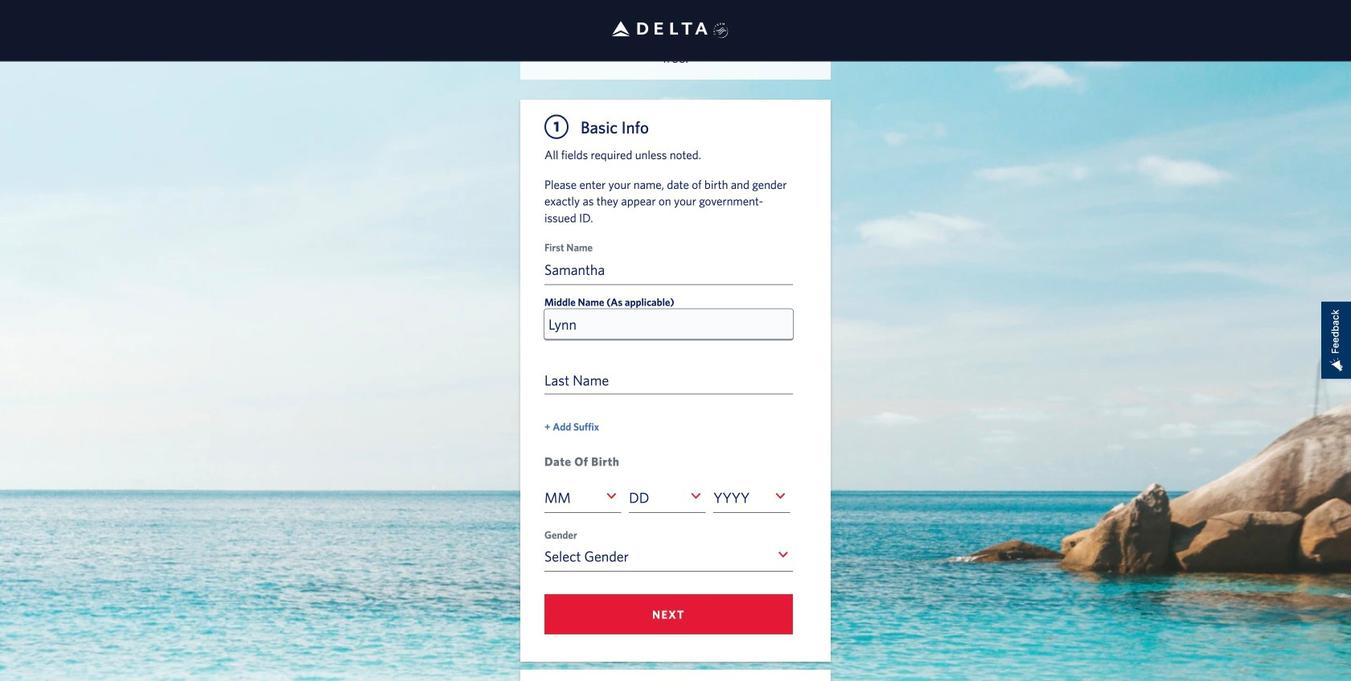 Task type: vqa. For each thing, say whether or not it's contained in the screenshot.
March 2024's the F
no



Task type: describe. For each thing, give the bounding box(es) containing it.
Middle Name (As applicable) text field
[[545, 309, 793, 340]]

skyteam image
[[713, 5, 729, 56]]

Last Name text field
[[545, 364, 793, 395]]

First Name text field
[[545, 255, 793, 285]]



Task type: locate. For each thing, give the bounding box(es) containing it.
None field
[[545, 483, 621, 513], [629, 483, 706, 513], [714, 483, 790, 513], [545, 541, 793, 572], [545, 483, 621, 513], [629, 483, 706, 513], [714, 483, 790, 513], [545, 541, 793, 572]]

None text field
[[545, 489, 571, 506], [629, 489, 649, 506], [714, 489, 750, 506], [545, 548, 629, 565], [545, 489, 571, 506], [629, 489, 649, 506], [714, 489, 750, 506], [545, 548, 629, 565]]

delta air lines image
[[612, 4, 708, 54]]



